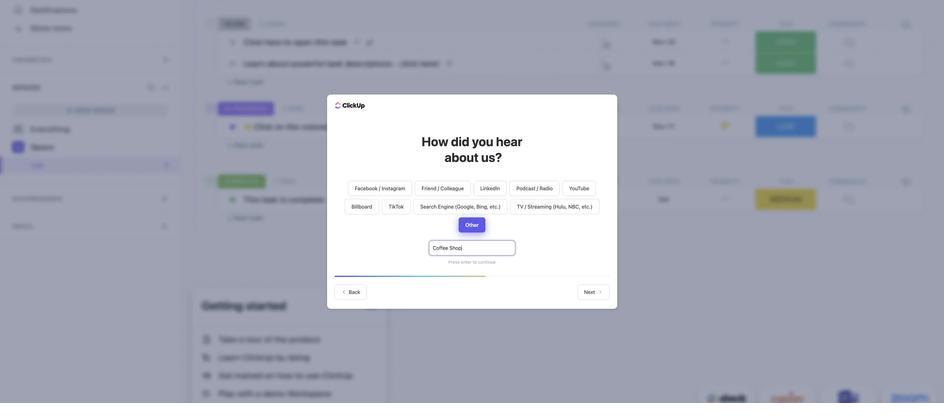 Task type: locate. For each thing, give the bounding box(es) containing it.
colleague
[[441, 186, 464, 191]]

/ right friend
[[438, 186, 440, 191]]

/ inside facebook / instagram button
[[379, 186, 381, 191]]

/ inside friend / colleague 'button'
[[438, 186, 440, 191]]

podcast / radio button
[[510, 181, 560, 196]]

etc.) right nbc,
[[582, 204, 593, 210]]

/ right facebook
[[379, 186, 381, 191]]

/ right tv
[[525, 204, 527, 210]]

/ inside podcast / radio button
[[537, 186, 539, 191]]

/ inside tv / streaming (hulu, nbc, etc.) button
[[525, 204, 527, 210]]

etc.) right bing,
[[490, 204, 501, 210]]

search engine (google, bing, etc.) button
[[414, 199, 508, 215]]

1 etc.) from the left
[[490, 204, 501, 210]]

0 horizontal spatial etc.)
[[490, 204, 501, 210]]

(hulu,
[[553, 204, 568, 210]]

etc.) inside button
[[582, 204, 593, 210]]

1 horizontal spatial etc.)
[[582, 204, 593, 210]]

etc.)
[[490, 204, 501, 210], [582, 204, 593, 210]]

tiktok
[[389, 204, 404, 210]]

/
[[379, 186, 381, 191], [438, 186, 440, 191], [537, 186, 539, 191], [525, 204, 527, 210]]

facebook
[[355, 186, 378, 191]]

/ left 'radio'
[[537, 186, 539, 191]]

how
[[422, 134, 449, 149]]

clickup logo image
[[335, 102, 365, 109]]

/ for podcast
[[537, 186, 539, 191]]

/ for facebook
[[379, 186, 381, 191]]

other button
[[459, 218, 486, 233]]

back button
[[335, 285, 367, 300]]

etc.) inside button
[[490, 204, 501, 210]]

podcast
[[517, 186, 536, 191]]

hear
[[496, 134, 523, 149]]

you
[[472, 134, 494, 149]]

next
[[585, 290, 596, 295]]

tv
[[517, 204, 524, 210]]

Please specify... field
[[429, 241, 516, 256]]

youtube
[[570, 186, 590, 191]]

2 etc.) from the left
[[582, 204, 593, 210]]

next button
[[578, 285, 610, 300]]

tiktok button
[[382, 199, 411, 215]]

search engine (google, bing, etc.)
[[421, 204, 501, 210]]

facebook / instagram button
[[349, 181, 412, 196]]



Task type: vqa. For each thing, say whether or not it's contained in the screenshot.
type on the right top of the page
no



Task type: describe. For each thing, give the bounding box(es) containing it.
search
[[421, 204, 437, 210]]

/ for friend
[[438, 186, 440, 191]]

/ for tv
[[525, 204, 527, 210]]

enter
[[461, 260, 472, 265]]

podcast / radio
[[517, 186, 553, 191]]

engine
[[438, 204, 454, 210]]

about
[[445, 150, 479, 165]]

friend / colleague
[[422, 186, 464, 191]]

nbc,
[[569, 204, 581, 210]]

continue
[[478, 260, 496, 265]]

linkedin
[[481, 186, 500, 191]]

streaming
[[528, 204, 552, 210]]

billboard
[[352, 204, 373, 210]]

tv / streaming (hulu, nbc, etc.)
[[517, 204, 593, 210]]

other
[[466, 222, 479, 228]]

back
[[349, 290, 361, 295]]

facebook / instagram
[[355, 186, 406, 191]]

instagram
[[382, 186, 406, 191]]

to
[[473, 260, 477, 265]]

billboard button
[[345, 199, 379, 215]]

press enter to continue
[[449, 260, 496, 265]]

press
[[449, 260, 460, 265]]

tv / streaming (hulu, nbc, etc.) button
[[511, 199, 600, 215]]

did
[[451, 134, 470, 149]]

how did you hear about us?
[[422, 134, 523, 165]]

bing,
[[477, 204, 489, 210]]

youtube button
[[563, 181, 596, 196]]

friend / colleague button
[[415, 181, 471, 196]]

(google,
[[456, 204, 476, 210]]

us?
[[482, 150, 503, 165]]

radio
[[540, 186, 553, 191]]

friend
[[422, 186, 437, 191]]

linkedin button
[[474, 181, 507, 196]]



